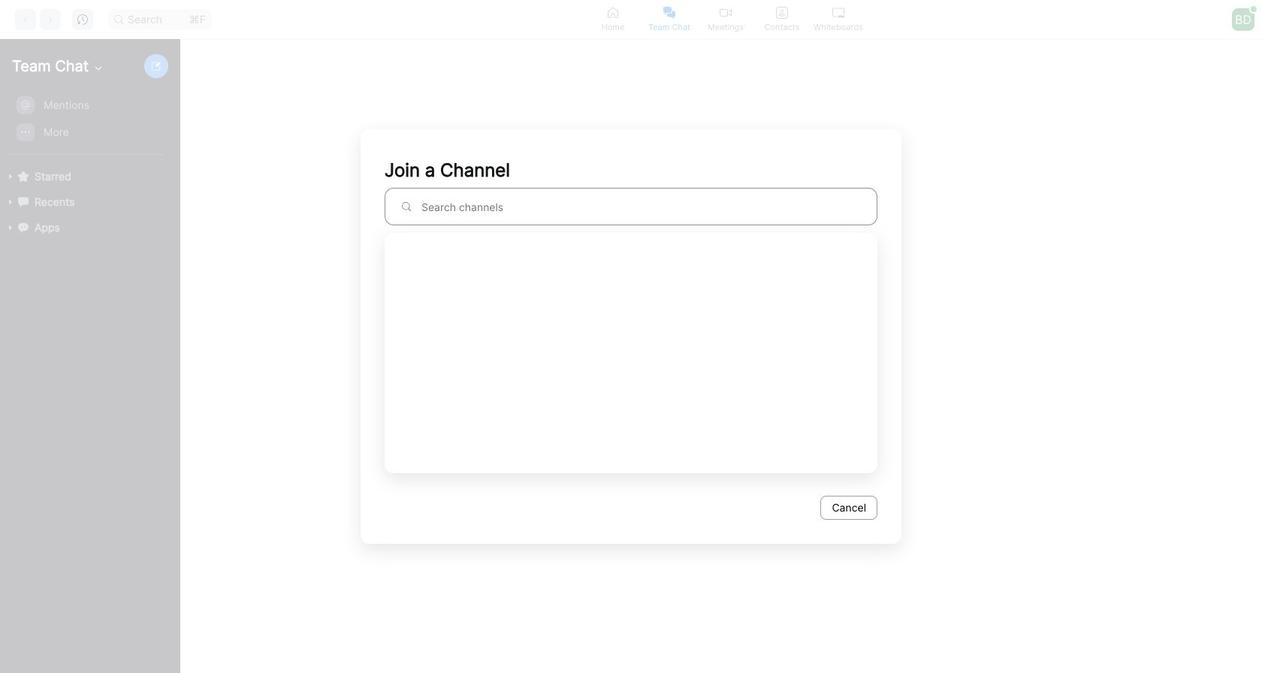 Task type: locate. For each thing, give the bounding box(es) containing it.
profile contact image
[[776, 6, 788, 18], [776, 6, 788, 18]]

magnifier image
[[114, 15, 123, 24], [402, 202, 411, 211], [402, 202, 411, 211]]

video on image
[[720, 6, 732, 18], [720, 6, 732, 18]]

new image
[[152, 62, 161, 71]]

team chat image
[[663, 6, 676, 18], [663, 6, 676, 18]]

home small image
[[607, 6, 619, 18], [607, 6, 619, 18]]

tab list
[[585, 0, 867, 38]]

Search channels text field
[[420, 198, 860, 216]]

whiteboard small image
[[833, 6, 845, 18], [833, 6, 845, 18]]

tree
[[0, 90, 177, 255]]

group
[[0, 92, 173, 155]]



Task type: vqa. For each thing, say whether or not it's contained in the screenshot.
Home on the top left of the page
no



Task type: describe. For each thing, give the bounding box(es) containing it.
new image
[[152, 62, 161, 71]]

magnifier image
[[114, 15, 123, 24]]



